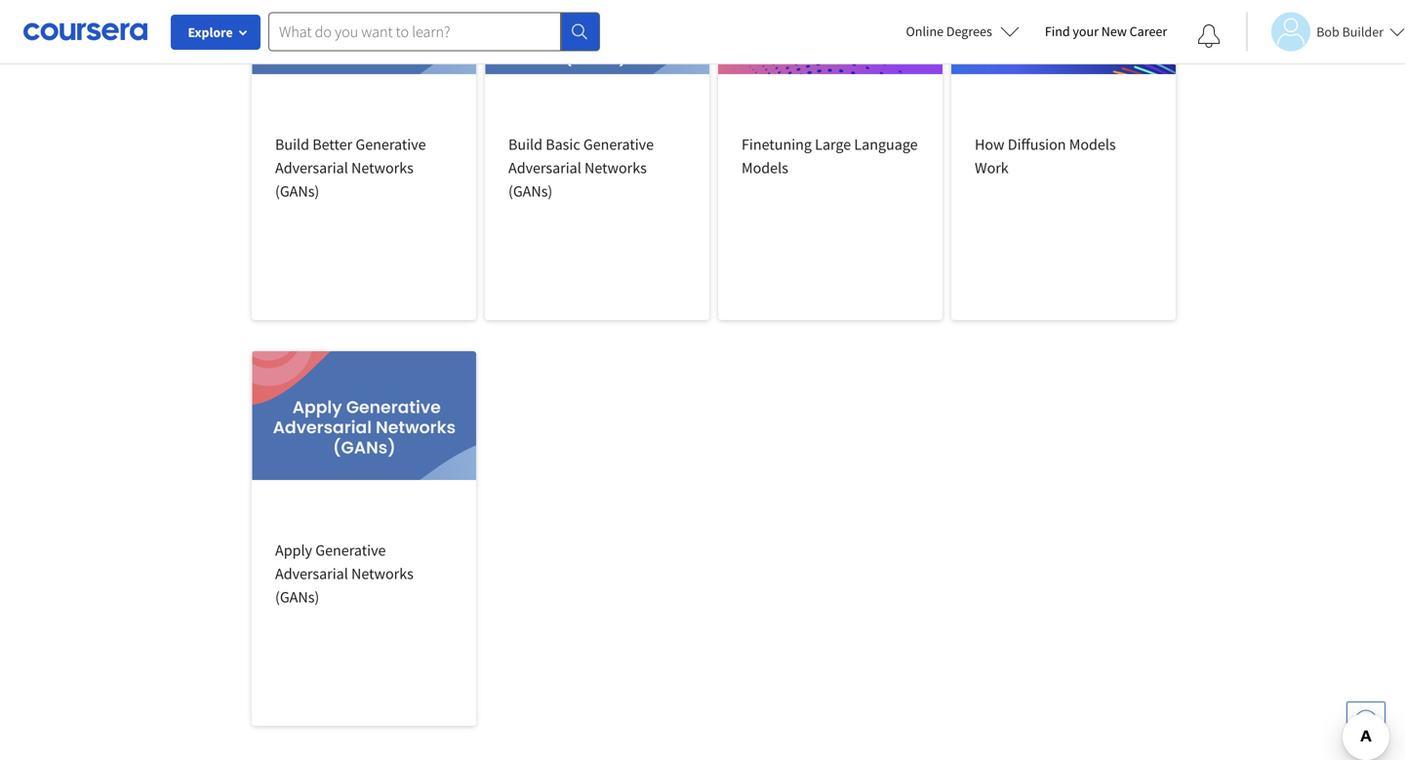 Task type: locate. For each thing, give the bounding box(es) containing it.
build basic generative adversarial networks (gans) link
[[485, 0, 709, 320]]

adversarial inside build basic generative adversarial networks (gans)
[[508, 158, 581, 178]]

models down finetuning
[[742, 158, 788, 178]]

adversarial inside build better generative adversarial networks (gans)
[[275, 158, 348, 178]]

models
[[1069, 135, 1116, 154], [742, 158, 788, 178]]

networks inside build basic generative adversarial networks (gans)
[[585, 158, 647, 178]]

generative right better
[[356, 135, 426, 154]]

apply generative adversarial networks (gans) link
[[252, 351, 476, 726]]

find your new career
[[1045, 22, 1167, 40]]

bob builder button
[[1246, 12, 1405, 51]]

networks inside build better generative adversarial networks (gans)
[[351, 158, 414, 178]]

generative right the apply
[[315, 541, 386, 560]]

build inside build basic generative adversarial networks (gans)
[[508, 135, 543, 154]]

generative inside build better generative adversarial networks (gans)
[[356, 135, 426, 154]]

degrees
[[947, 22, 992, 40]]

build inside build better generative adversarial networks (gans)
[[275, 135, 309, 154]]

2 build from the left
[[508, 135, 543, 154]]

adversarial down basic
[[508, 158, 581, 178]]

build left better
[[275, 135, 309, 154]]

(gans)
[[275, 182, 319, 201], [508, 182, 553, 201], [275, 587, 319, 607]]

0 horizontal spatial models
[[742, 158, 788, 178]]

1 build from the left
[[275, 135, 309, 154]]

networks for better
[[351, 158, 414, 178]]

models inside how diffusion models work
[[1069, 135, 1116, 154]]

build for build basic generative adversarial networks (gans)
[[508, 135, 543, 154]]

networks
[[351, 158, 414, 178], [585, 158, 647, 178], [351, 564, 414, 584]]

finetuning large language models
[[742, 135, 918, 178]]

build basic generative adversarial networks (gans)
[[508, 135, 654, 201]]

None search field
[[268, 12, 600, 51]]

(gans) down the apply
[[275, 587, 319, 607]]

generative inside the apply generative adversarial networks (gans)
[[315, 541, 386, 560]]

finetuning
[[742, 135, 812, 154]]

diffusion
[[1008, 135, 1066, 154]]

(gans) down basic
[[508, 182, 553, 201]]

build better generative adversarial networks (gans) link
[[252, 0, 476, 320]]

help center image
[[1355, 709, 1378, 733]]

generative inside build basic generative adversarial networks (gans)
[[583, 135, 654, 154]]

adversarial down better
[[275, 158, 348, 178]]

1 horizontal spatial build
[[508, 135, 543, 154]]

online degrees
[[906, 22, 992, 40]]

generative
[[356, 135, 426, 154], [583, 135, 654, 154], [315, 541, 386, 560]]

explore button
[[171, 15, 261, 50]]

networks for basic
[[585, 158, 647, 178]]

work
[[975, 158, 1009, 178]]

1 horizontal spatial models
[[1069, 135, 1116, 154]]

0 vertical spatial models
[[1069, 135, 1116, 154]]

new
[[1102, 22, 1127, 40]]

build left basic
[[508, 135, 543, 154]]

adversarial down the apply
[[275, 564, 348, 584]]

models inside finetuning large language models
[[742, 158, 788, 178]]

your
[[1073, 22, 1099, 40]]

(gans) inside build basic generative adversarial networks (gans)
[[508, 182, 553, 201]]

online degrees button
[[891, 10, 1035, 53]]

models right diffusion
[[1069, 135, 1116, 154]]

generative right basic
[[583, 135, 654, 154]]

1 vertical spatial models
[[742, 158, 788, 178]]

(gans) inside build better generative adversarial networks (gans)
[[275, 182, 319, 201]]

show notifications image
[[1198, 24, 1221, 48]]

0 horizontal spatial build
[[275, 135, 309, 154]]

language
[[854, 135, 918, 154]]

build
[[275, 135, 309, 154], [508, 135, 543, 154]]

basic
[[546, 135, 580, 154]]

adversarial
[[275, 158, 348, 178], [508, 158, 581, 178], [275, 564, 348, 584]]

find your new career link
[[1035, 20, 1177, 44]]

(gans) down better
[[275, 182, 319, 201]]



Task type: describe. For each thing, give the bounding box(es) containing it.
adversarial inside the apply generative adversarial networks (gans)
[[275, 564, 348, 584]]

generative for build better generative adversarial networks (gans)
[[356, 135, 426, 154]]

build for build better generative adversarial networks (gans)
[[275, 135, 309, 154]]

online
[[906, 22, 944, 40]]

(gans) for build better generative adversarial networks (gans)
[[275, 182, 319, 201]]

find
[[1045, 22, 1070, 40]]

explore
[[188, 23, 233, 41]]

how diffusion models work link
[[952, 0, 1176, 320]]

(gans) for build basic generative adversarial networks (gans)
[[508, 182, 553, 201]]

build better generative adversarial networks (gans)
[[275, 135, 426, 201]]

how
[[975, 135, 1005, 154]]

career
[[1130, 22, 1167, 40]]

networks inside the apply generative adversarial networks (gans)
[[351, 564, 414, 584]]

how diffusion models work
[[975, 135, 1116, 178]]

better
[[312, 135, 352, 154]]

adversarial for basic
[[508, 158, 581, 178]]

apply
[[275, 541, 312, 560]]

builder
[[1342, 23, 1384, 41]]

(gans) inside the apply generative adversarial networks (gans)
[[275, 587, 319, 607]]

bob
[[1317, 23, 1340, 41]]

bob builder
[[1317, 23, 1384, 41]]

coursera image
[[23, 16, 147, 47]]

finetuning large language models link
[[718, 0, 943, 320]]

What do you want to learn? text field
[[268, 12, 561, 51]]

apply generative adversarial networks (gans)
[[275, 541, 414, 607]]

generative for build basic generative adversarial networks (gans)
[[583, 135, 654, 154]]

large
[[815, 135, 851, 154]]

adversarial for better
[[275, 158, 348, 178]]



Task type: vqa. For each thing, say whether or not it's contained in the screenshot.
Build Better Generative Adversarial Networks (GANs) Link
yes



